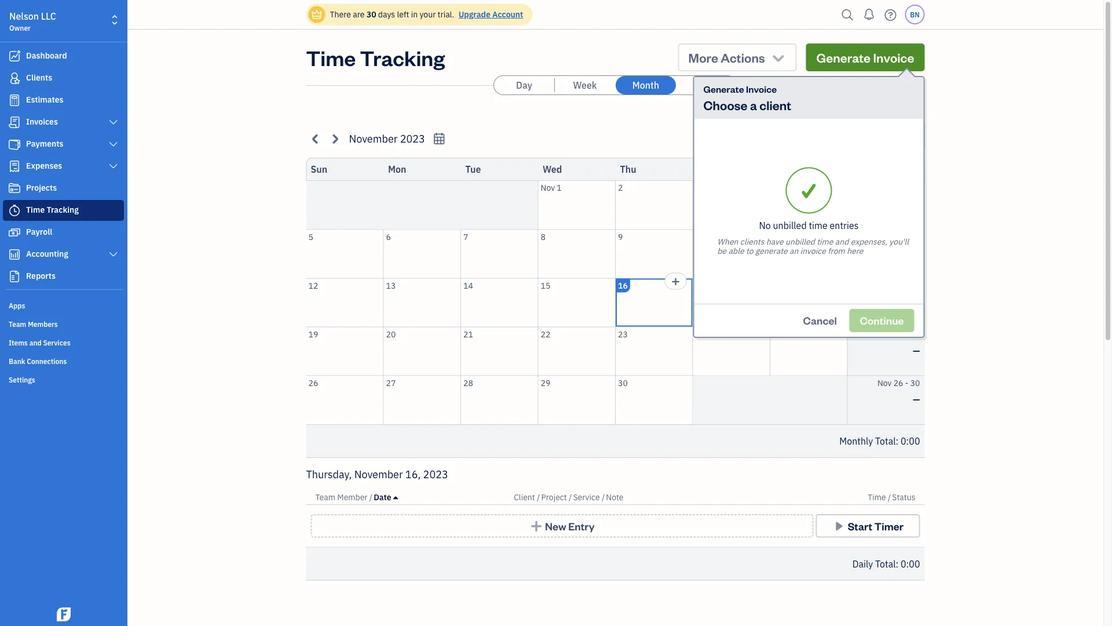 Task type: locate. For each thing, give the bounding box(es) containing it.
1 0:00 from the top
[[901, 435, 921, 447]]

0 horizontal spatial and
[[29, 338, 42, 347]]

are
[[353, 9, 365, 20]]

27 button
[[384, 376, 461, 424]]

2 : from the top
[[896, 558, 899, 570]]

cancel button
[[793, 309, 848, 332]]

0:00 for monthly total : 0:00
[[901, 435, 921, 447]]

generate inside generate invoice button
[[817, 49, 871, 66]]

1 11 from the left
[[773, 231, 783, 242]]

nov inside nov 19 - 25 —
[[878, 329, 892, 339]]

generate up choose
[[704, 82, 745, 95]]

crown image
[[311, 8, 323, 21]]

chevron large down image up expenses link at left top
[[108, 140, 119, 149]]

1 vertical spatial unbilled
[[786, 236, 815, 247]]

plus image
[[530, 520, 543, 532]]

: right the "monthly"
[[896, 435, 899, 447]]

0 horizontal spatial 25
[[773, 329, 783, 339]]

week
[[574, 79, 597, 91]]

2 19 from the left
[[894, 329, 904, 339]]

time down entries
[[817, 236, 834, 247]]

0 vertical spatial —
[[914, 296, 921, 308]]

expenses,
[[851, 236, 888, 247]]

time down there
[[306, 43, 356, 71]]

team members
[[9, 319, 58, 329]]

2 vertical spatial —
[[914, 393, 921, 405]]

time up invoice
[[809, 219, 828, 231]]

hours logged by
[[781, 111, 842, 122]]

1 horizontal spatial generate
[[817, 49, 871, 66]]

1 horizontal spatial time
[[306, 43, 356, 71]]

0 vertical spatial unbilled
[[774, 219, 807, 231]]

expenses link
[[3, 156, 124, 177]]

0:00
[[901, 435, 921, 447], [901, 558, 921, 570]]

11 right "you'll"
[[911, 231, 921, 242]]

bank connections
[[9, 356, 67, 366]]

estimates
[[26, 94, 64, 105]]

generate
[[756, 245, 788, 256]]

16,
[[406, 467, 421, 481]]

1 vertical spatial time tracking
[[26, 204, 79, 215]]

chart image
[[8, 249, 21, 260]]

project link
[[542, 492, 569, 503]]

- right the expenses,
[[906, 231, 909, 242]]

chevron large down image inside invoices link
[[108, 118, 119, 127]]

generate
[[817, 49, 871, 66], [704, 82, 745, 95]]

2 horizontal spatial 30
[[911, 377, 921, 388]]

— up nov 26 - 30 —
[[914, 344, 921, 356]]

unbilled up have
[[774, 219, 807, 231]]

1 vertical spatial november
[[355, 467, 403, 481]]

8
[[541, 231, 546, 242]]

generate invoice
[[817, 49, 915, 66]]

dashboard link
[[3, 46, 124, 67]]

3 chevron large down image from the top
[[108, 162, 119, 171]]

nov for nov 5 - 11
[[883, 231, 897, 242]]

november
[[349, 132, 398, 145], [355, 467, 403, 481]]

2 — from the top
[[914, 344, 921, 356]]

tracking down projects 'link'
[[47, 204, 79, 215]]

1 horizontal spatial tracking
[[360, 43, 445, 71]]

items
[[9, 338, 28, 347]]

5 button
[[306, 230, 383, 278]]

1
[[557, 182, 562, 193]]

time left status
[[868, 492, 887, 503]]

/ left note link
[[602, 492, 605, 503]]

invoice inside generate invoice choose a client
[[747, 82, 777, 95]]

26
[[309, 377, 318, 388], [894, 377, 904, 388]]

1 19 from the left
[[309, 329, 318, 339]]

1 vertical spatial chevron large down image
[[108, 140, 119, 149]]

november up date
[[355, 467, 403, 481]]

note link
[[606, 492, 624, 503]]

start timer button
[[816, 514, 921, 538]]

— inside nov 19 - 25 —
[[914, 344, 921, 356]]

nov inside nov 26 - 30 —
[[878, 377, 892, 388]]

to
[[747, 245, 754, 256]]

1 vertical spatial —
[[914, 344, 921, 356]]

by
[[832, 111, 842, 122]]

1 25 from the left
[[773, 329, 783, 339]]

nov for nov 26 - 30 —
[[878, 377, 892, 388]]

2 total from the top
[[876, 558, 896, 570]]

reports
[[26, 270, 56, 281]]

1 horizontal spatial 26
[[894, 377, 904, 388]]

0 horizontal spatial invoice
[[747, 82, 777, 95]]

when
[[718, 236, 739, 247]]

bank
[[9, 356, 25, 366]]

2 vertical spatial -
[[906, 377, 909, 388]]

month link
[[616, 76, 676, 94]]

2 25 from the left
[[911, 329, 921, 339]]

/
[[370, 492, 373, 503], [537, 492, 540, 503], [569, 492, 572, 503], [602, 492, 605, 503], [889, 492, 892, 503]]

2 chevron large down image from the top
[[108, 140, 119, 149]]

: for daily total
[[896, 558, 899, 570]]

1 — from the top
[[914, 296, 921, 308]]

: right the daily
[[896, 558, 899, 570]]

25
[[773, 329, 783, 339], [911, 329, 921, 339]]

1 vertical spatial team
[[316, 492, 336, 503]]

30 down 23 button on the bottom right
[[618, 377, 628, 388]]

- for nov 5 - 11
[[906, 231, 909, 242]]

11 up generate
[[773, 231, 783, 242]]

nov inside button
[[541, 182, 555, 193]]

invoice for generate invoice
[[874, 49, 915, 66]]

1 - from the top
[[906, 231, 909, 242]]

— up monthly total : 0:00
[[914, 393, 921, 405]]

entries
[[830, 219, 859, 231]]

add a time entry image
[[671, 274, 681, 288]]

bank connections link
[[3, 352, 124, 369]]

19 down 12 button
[[309, 329, 318, 339]]

1 vertical spatial and
[[29, 338, 42, 347]]

-
[[906, 231, 909, 242], [906, 329, 909, 339], [906, 377, 909, 388]]

services
[[43, 338, 71, 347]]

chevron large down image
[[108, 118, 119, 127], [108, 140, 119, 149], [108, 162, 119, 171]]

nelson
[[9, 10, 39, 22]]

service link
[[574, 492, 602, 503]]

and
[[836, 236, 849, 247], [29, 338, 42, 347]]

actions
[[721, 49, 765, 66]]

0 horizontal spatial time
[[26, 204, 45, 215]]

time tracking
[[306, 43, 445, 71], [26, 204, 79, 215]]

sun
[[311, 163, 328, 175]]

chevron large down image up payments link
[[108, 118, 119, 127]]

total right the "monthly"
[[876, 435, 896, 447]]

items and services link
[[3, 333, 124, 351]]

payments link
[[3, 134, 124, 155]]

1 26 from the left
[[309, 377, 318, 388]]

team down thursday,
[[316, 492, 336, 503]]

3 — from the top
[[914, 393, 921, 405]]

— for nov 19 - 25 —
[[914, 344, 921, 356]]

invoice
[[801, 245, 827, 256]]

chevron large down image for expenses
[[108, 162, 119, 171]]

1 total from the top
[[876, 435, 896, 447]]

tue
[[466, 163, 481, 175]]

1 horizontal spatial 30
[[618, 377, 628, 388]]

nov 5 - 11
[[883, 231, 921, 242]]

team for team members
[[9, 319, 26, 329]]

client image
[[8, 72, 21, 84]]

1 vertical spatial time
[[26, 204, 45, 215]]

10
[[696, 231, 706, 242]]

- up nov 26 - 30 —
[[906, 329, 909, 339]]

tracking down left
[[360, 43, 445, 71]]

24 button
[[694, 327, 770, 375]]

invoice down go to help image
[[874, 49, 915, 66]]

0 horizontal spatial generate
[[704, 82, 745, 95]]

nov for nov 1
[[541, 182, 555, 193]]

12
[[309, 280, 318, 291]]

0 horizontal spatial 26
[[309, 377, 318, 388]]

generate down search "image"
[[817, 49, 871, 66]]

no unbilled time entries when clients have unbilled time and expenses, you'll be able to generate an invoice from here
[[718, 219, 909, 256]]

30 right are
[[367, 9, 377, 20]]

there
[[330, 9, 351, 20]]

25 button
[[771, 327, 848, 375]]

5 right the expenses,
[[899, 231, 904, 242]]

and right items
[[29, 338, 42, 347]]

dashboard
[[26, 50, 67, 61]]

0 vertical spatial total
[[876, 435, 896, 447]]

29
[[541, 377, 551, 388]]

23
[[618, 329, 628, 339]]

2 11 from the left
[[911, 231, 921, 242]]

1 horizontal spatial 5
[[899, 231, 904, 242]]

time tracking down days
[[306, 43, 445, 71]]

clients
[[26, 72, 52, 83]]

date link
[[374, 492, 398, 503]]

november right next month icon on the top
[[349, 132, 398, 145]]

invoice up a
[[747, 82, 777, 95]]

— inside nov 26 - 30 —
[[914, 393, 921, 405]]

and inside no unbilled time entries when clients have unbilled time and expenses, you'll be able to generate an invoice from here
[[836, 236, 849, 247]]

estimates link
[[3, 90, 124, 111]]

note
[[606, 492, 624, 503]]

daily
[[853, 558, 874, 570]]

time right timer image
[[26, 204, 45, 215]]

0 horizontal spatial time tracking
[[26, 204, 79, 215]]

- down nov 19 - 25 —
[[906, 377, 909, 388]]

generate for generate invoice choose a client
[[704, 82, 745, 95]]

0 horizontal spatial team
[[9, 319, 26, 329]]

1 5 from the left
[[309, 231, 314, 242]]

next month image
[[328, 132, 342, 145]]

hours
[[781, 111, 802, 122]]

0 vertical spatial 2023
[[400, 132, 425, 145]]

timer image
[[8, 205, 21, 216]]

5 up 12
[[309, 231, 314, 242]]

1 vertical spatial 0:00
[[901, 558, 921, 570]]

30 down nov 19 - 25 —
[[911, 377, 921, 388]]

expense image
[[8, 161, 21, 172]]

5 / from the left
[[889, 492, 892, 503]]

a
[[751, 97, 758, 113]]

team inside main element
[[9, 319, 26, 329]]

2 vertical spatial chevron large down image
[[108, 162, 119, 171]]

1 horizontal spatial and
[[836, 236, 849, 247]]

25 inside 25 button
[[773, 329, 783, 339]]

wed
[[543, 163, 562, 175]]

generate inside generate invoice choose a client
[[704, 82, 745, 95]]

2 - from the top
[[906, 329, 909, 339]]

chevron large down image inside payments link
[[108, 140, 119, 149]]

1 chevron large down image from the top
[[108, 118, 119, 127]]

entry
[[569, 519, 595, 533]]

0 vertical spatial generate
[[817, 49, 871, 66]]

time / status
[[868, 492, 916, 503]]

play image
[[833, 520, 846, 532]]

8 button
[[539, 230, 616, 278]]

0 horizontal spatial tracking
[[47, 204, 79, 215]]

11
[[773, 231, 783, 242], [911, 231, 921, 242]]

new entry button
[[311, 514, 814, 538]]

1 horizontal spatial time tracking
[[306, 43, 445, 71]]

26 button
[[306, 376, 383, 424]]

2 0:00 from the top
[[901, 558, 921, 570]]

1 vertical spatial total
[[876, 558, 896, 570]]

1 vertical spatial tracking
[[47, 204, 79, 215]]

1 vertical spatial time
[[817, 236, 834, 247]]

0 vertical spatial chevron large down image
[[108, 118, 119, 127]]

0 vertical spatial 0:00
[[901, 435, 921, 447]]

fri
[[698, 163, 709, 175]]

0 vertical spatial and
[[836, 236, 849, 247]]

and down entries
[[836, 236, 849, 247]]

time link
[[868, 492, 889, 503]]

3 - from the top
[[906, 377, 909, 388]]

- for nov 19 - 25 —
[[906, 329, 909, 339]]

0 horizontal spatial 5
[[309, 231, 314, 242]]

22
[[541, 329, 551, 339]]

items and services
[[9, 338, 71, 347]]

total for monthly total
[[876, 435, 896, 447]]

— up nov 19 - 25 —
[[914, 296, 921, 308]]

26 down the "19" button
[[309, 377, 318, 388]]

/ right the client
[[537, 492, 540, 503]]

19 inside nov 19 - 25 —
[[894, 329, 904, 339]]

invoices link
[[3, 112, 124, 133]]

- inside nov 19 - 25 —
[[906, 329, 909, 339]]

day
[[517, 79, 533, 91]]

2023 right 16,
[[423, 467, 449, 481]]

26 down nov 19 - 25 —
[[894, 377, 904, 388]]

week link
[[555, 76, 616, 94]]

dashboard image
[[8, 50, 21, 62]]

1 vertical spatial :
[[896, 558, 899, 570]]

0 vertical spatial team
[[9, 319, 26, 329]]

19 up nov 26 - 30 —
[[894, 329, 904, 339]]

0 vertical spatial tracking
[[360, 43, 445, 71]]

total right the daily
[[876, 558, 896, 570]]

20 button
[[384, 327, 461, 375]]

an
[[790, 245, 799, 256]]

1 horizontal spatial 25
[[911, 329, 921, 339]]

0 horizontal spatial 19
[[309, 329, 318, 339]]

team down apps
[[9, 319, 26, 329]]

0 horizontal spatial 11
[[773, 231, 783, 242]]

0:00 down timer
[[901, 558, 921, 570]]

1 vertical spatial generate
[[704, 82, 745, 95]]

1 horizontal spatial invoice
[[874, 49, 915, 66]]

time tracking down projects 'link'
[[26, 204, 79, 215]]

1 vertical spatial -
[[906, 329, 909, 339]]

1 horizontal spatial team
[[316, 492, 336, 503]]

chevron large down image inside expenses link
[[108, 162, 119, 171]]

- inside nov 26 - 30 —
[[906, 377, 909, 388]]

2 26 from the left
[[894, 377, 904, 388]]

previous month image
[[309, 132, 323, 145]]

2 5 from the left
[[899, 231, 904, 242]]

upgrade account link
[[457, 9, 524, 20]]

0:00 down nov 26 - 30 —
[[901, 435, 921, 447]]

1 vertical spatial invoice
[[747, 82, 777, 95]]

1 horizontal spatial 19
[[894, 329, 904, 339]]

26 inside button
[[309, 377, 318, 388]]

invoice inside button
[[874, 49, 915, 66]]

0 horizontal spatial 30
[[367, 9, 377, 20]]

1 horizontal spatial 11
[[911, 231, 921, 242]]

1 vertical spatial 2023
[[423, 467, 449, 481]]

unbilled right have
[[786, 236, 815, 247]]

2 vertical spatial time
[[868, 492, 887, 503]]

unbilled
[[774, 219, 807, 231], [786, 236, 815, 247]]

1 : from the top
[[896, 435, 899, 447]]

0 vertical spatial invoice
[[874, 49, 915, 66]]

0 vertical spatial :
[[896, 435, 899, 447]]

0 vertical spatial time tracking
[[306, 43, 445, 71]]

more actions
[[689, 49, 765, 66]]

/ left service
[[569, 492, 572, 503]]

0 vertical spatial -
[[906, 231, 909, 242]]

/ left date
[[370, 492, 373, 503]]

2023 left the choose a date image
[[400, 132, 425, 145]]

chevron large down image down payments link
[[108, 162, 119, 171]]

/ left status
[[889, 492, 892, 503]]

0 vertical spatial november
[[349, 132, 398, 145]]

cancel
[[804, 314, 838, 327]]



Task type: vqa. For each thing, say whether or not it's contained in the screenshot.
30
yes



Task type: describe. For each thing, give the bounding box(es) containing it.
nov 19 - 25 —
[[878, 329, 921, 356]]

27
[[386, 377, 396, 388]]

29 button
[[539, 376, 616, 424]]

bn button
[[906, 5, 925, 24]]

and inside "items and services" link
[[29, 338, 42, 347]]

30 inside nov 26 - 30 —
[[911, 377, 921, 388]]

invoice image
[[8, 117, 21, 128]]

search image
[[839, 6, 858, 23]]

bn
[[911, 10, 920, 19]]

upgrade
[[459, 9, 491, 20]]

— for nov 26 - 30 —
[[914, 393, 921, 405]]

llc
[[41, 10, 56, 22]]

thursday, november 16, 2023
[[306, 467, 449, 481]]

chevron large down image for invoices
[[108, 118, 119, 127]]

project
[[542, 492, 567, 503]]

total for daily total
[[876, 558, 896, 570]]

0:00 for daily total : 0:00
[[901, 558, 921, 570]]

logged
[[804, 111, 830, 122]]

report image
[[8, 271, 21, 282]]

12 button
[[306, 279, 383, 327]]

freshbooks image
[[54, 607, 73, 621]]

be
[[718, 245, 727, 256]]

client / project / service / note
[[514, 492, 624, 503]]

time tracking inside main element
[[26, 204, 79, 215]]

payment image
[[8, 139, 21, 150]]

accounting link
[[3, 244, 124, 265]]

reports link
[[3, 266, 124, 287]]

21 button
[[461, 327, 538, 375]]

3 / from the left
[[569, 492, 572, 503]]

13 button
[[384, 279, 461, 327]]

connections
[[27, 356, 67, 366]]

payroll link
[[3, 222, 124, 243]]

notifications image
[[860, 3, 879, 26]]

from
[[828, 245, 846, 256]]

monthly
[[840, 435, 874, 447]]

projects link
[[3, 178, 124, 199]]

more
[[689, 49, 719, 66]]

nelson llc owner
[[9, 10, 56, 32]]

settings link
[[3, 370, 124, 388]]

7 button
[[461, 230, 538, 278]]

11 button
[[771, 230, 848, 278]]

14 button
[[461, 279, 538, 327]]

25 inside nov 19 - 25 —
[[911, 329, 921, 339]]

16
[[618, 280, 628, 291]]

nov 26 - 30 —
[[878, 377, 921, 405]]

status
[[893, 492, 916, 503]]

day link
[[494, 76, 555, 94]]

month
[[633, 79, 660, 91]]

money image
[[8, 227, 21, 238]]

0 vertical spatial time
[[306, 43, 356, 71]]

thursday,
[[306, 467, 352, 481]]

chevron large down image for payments
[[108, 140, 119, 149]]

21
[[464, 329, 473, 339]]

team for team member /
[[316, 492, 336, 503]]

0 vertical spatial time
[[809, 219, 828, 231]]

in
[[411, 9, 418, 20]]

days
[[378, 9, 395, 20]]

chevrondown image
[[771, 49, 787, 66]]

projects
[[26, 182, 57, 193]]

26 inside nov 26 - 30 —
[[894, 377, 904, 388]]

- for nov 26 - 30 —
[[906, 377, 909, 388]]

time inside time tracking link
[[26, 204, 45, 215]]

17 button
[[694, 279, 770, 327]]

caretup image
[[394, 493, 398, 502]]

30 button
[[616, 376, 693, 424]]

new
[[545, 519, 567, 533]]

generate invoice choose a client
[[704, 82, 792, 113]]

4 / from the left
[[602, 492, 605, 503]]

2 horizontal spatial time
[[868, 492, 887, 503]]

1 / from the left
[[370, 492, 373, 503]]

choose a date image
[[433, 132, 446, 145]]

november 2023
[[349, 132, 425, 145]]

project image
[[8, 183, 21, 194]]

13
[[386, 280, 396, 291]]

left
[[397, 9, 409, 20]]

client
[[514, 492, 535, 503]]

your
[[420, 9, 436, 20]]

member
[[338, 492, 368, 503]]

3
[[696, 182, 701, 193]]

expenses
[[26, 160, 62, 171]]

15 button
[[539, 279, 616, 327]]

settings
[[9, 375, 35, 384]]

6
[[386, 231, 391, 242]]

chevron large down image
[[108, 250, 119, 259]]

apps
[[9, 301, 25, 310]]

3 button
[[694, 181, 770, 229]]

account
[[493, 9, 524, 20]]

19 inside button
[[309, 329, 318, 339]]

go to help image
[[882, 6, 900, 23]]

14
[[464, 280, 473, 291]]

more actions button
[[679, 43, 797, 71]]

nov for nov 19 - 25 —
[[878, 329, 892, 339]]

5 inside button
[[309, 231, 314, 242]]

tracking inside main element
[[47, 204, 79, 215]]

you'll
[[890, 236, 909, 247]]

owner
[[9, 23, 31, 32]]

mon
[[388, 163, 407, 175]]

team members link
[[3, 315, 124, 332]]

7
[[464, 231, 469, 242]]

: for monthly total
[[896, 435, 899, 447]]

generate for generate invoice
[[817, 49, 871, 66]]

24
[[696, 329, 706, 339]]

invoice for generate invoice choose a client
[[747, 82, 777, 95]]

30 inside button
[[618, 377, 628, 388]]

estimate image
[[8, 94, 21, 106]]

there are 30 days left in your trial. upgrade account
[[330, 9, 524, 20]]

main element
[[0, 0, 157, 626]]

2
[[618, 182, 623, 193]]

2 / from the left
[[537, 492, 540, 503]]

11 inside button
[[773, 231, 783, 242]]

28 button
[[461, 376, 538, 424]]

time tracking link
[[3, 200, 124, 221]]

clients link
[[3, 68, 124, 89]]



